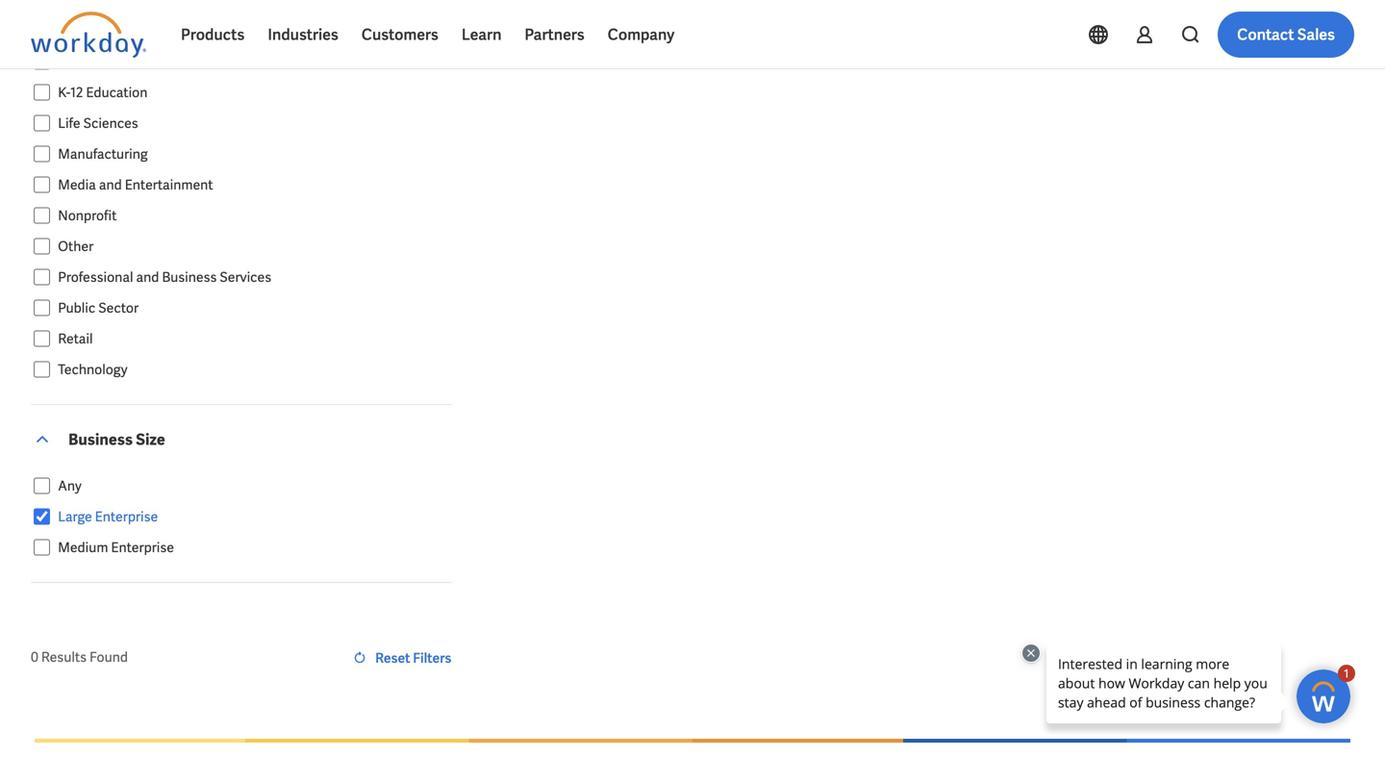 Task type: locate. For each thing, give the bounding box(es) containing it.
enterprise down large enterprise
[[111, 539, 174, 556]]

business left services at the top left
[[162, 269, 217, 286]]

1 vertical spatial business
[[68, 430, 133, 450]]

and down the "manufacturing"
[[99, 176, 122, 193]]

media and entertainment
[[58, 176, 213, 193]]

nonprofit
[[58, 207, 117, 224]]

1 horizontal spatial business
[[162, 269, 217, 286]]

sales
[[1298, 25, 1336, 45]]

education
[[86, 84, 148, 101]]

1 horizontal spatial and
[[136, 269, 159, 286]]

k-
[[58, 84, 70, 101]]

partners
[[525, 25, 585, 45]]

0 vertical spatial enterprise
[[95, 508, 158, 525]]

0 horizontal spatial and
[[99, 176, 122, 193]]

products
[[181, 25, 245, 45]]

0
[[31, 649, 38, 666]]

enterprise up the medium enterprise
[[95, 508, 158, 525]]

1 vertical spatial enterprise
[[111, 539, 174, 556]]

public sector
[[58, 299, 139, 317]]

None checkbox
[[34, 53, 50, 70], [34, 115, 50, 132], [34, 330, 50, 347], [34, 361, 50, 378], [34, 508, 50, 525], [34, 539, 50, 556], [34, 53, 50, 70], [34, 115, 50, 132], [34, 330, 50, 347], [34, 361, 50, 378], [34, 508, 50, 525], [34, 539, 50, 556]]

1 vertical spatial and
[[136, 269, 159, 286]]

reset
[[375, 650, 410, 667]]

12
[[70, 84, 83, 101]]

technology
[[58, 361, 128, 378]]

business
[[162, 269, 217, 286], [68, 430, 133, 450]]

medium
[[58, 539, 108, 556]]

services
[[220, 269, 272, 286]]

0 vertical spatial and
[[99, 176, 122, 193]]

customers
[[362, 25, 439, 45]]

business left size
[[68, 430, 133, 450]]

medium enterprise link
[[50, 536, 452, 559]]

and
[[99, 176, 122, 193], [136, 269, 159, 286]]

professional
[[58, 269, 133, 286]]

0 horizontal spatial business
[[68, 430, 133, 450]]

results
[[41, 649, 87, 666]]

professional and business services link
[[50, 266, 452, 289]]

public
[[58, 299, 95, 317]]

learn button
[[450, 12, 513, 58]]

company button
[[596, 12, 686, 58]]

customers button
[[350, 12, 450, 58]]

None checkbox
[[34, 22, 50, 39], [34, 84, 50, 101], [34, 145, 50, 163], [34, 176, 50, 193], [34, 207, 50, 224], [34, 238, 50, 255], [34, 269, 50, 286], [34, 299, 50, 317], [34, 477, 50, 495], [34, 22, 50, 39], [34, 84, 50, 101], [34, 145, 50, 163], [34, 176, 50, 193], [34, 207, 50, 224], [34, 238, 50, 255], [34, 269, 50, 286], [34, 299, 50, 317], [34, 477, 50, 495]]

found
[[90, 649, 128, 666]]

enterprise
[[95, 508, 158, 525], [111, 539, 174, 556]]

sector
[[98, 299, 139, 317]]

life sciences link
[[50, 112, 452, 135]]

0 results found
[[31, 649, 128, 666]]

other
[[58, 238, 94, 255]]

and up "sector"
[[136, 269, 159, 286]]

insurance
[[58, 53, 118, 70]]

manufacturing link
[[50, 142, 452, 166]]

hospitality
[[58, 22, 124, 39]]



Task type: vqa. For each thing, say whether or not it's contained in the screenshot.
the rightmost Account
no



Task type: describe. For each thing, give the bounding box(es) containing it.
k-12 education link
[[50, 81, 452, 104]]

contact sales
[[1238, 25, 1336, 45]]

enterprise for medium enterprise
[[111, 539, 174, 556]]

life sciences
[[58, 115, 138, 132]]

industries button
[[256, 12, 350, 58]]

insurance link
[[50, 50, 452, 73]]

k-12 education
[[58, 84, 148, 101]]

0 vertical spatial business
[[162, 269, 217, 286]]

and for media
[[99, 176, 122, 193]]

learn
[[462, 25, 502, 45]]

entertainment
[[125, 176, 213, 193]]

industries
[[268, 25, 339, 45]]

other link
[[50, 235, 452, 258]]

business size
[[68, 430, 165, 450]]

manufacturing
[[58, 145, 148, 163]]

go to the homepage image
[[31, 12, 146, 58]]

any link
[[50, 474, 452, 498]]

public sector link
[[50, 296, 452, 320]]

life
[[58, 115, 80, 132]]

contact
[[1238, 25, 1295, 45]]

large enterprise link
[[50, 505, 452, 528]]

company
[[608, 25, 675, 45]]

large
[[58, 508, 92, 525]]

reset filters
[[375, 650, 452, 667]]

enterprise for large enterprise
[[95, 508, 158, 525]]

large enterprise
[[58, 508, 158, 525]]

size
[[136, 430, 165, 450]]

and for professional
[[136, 269, 159, 286]]

professional and business services
[[58, 269, 272, 286]]

media
[[58, 176, 96, 193]]

products button
[[169, 12, 256, 58]]

medium enterprise
[[58, 539, 174, 556]]

retail
[[58, 330, 93, 347]]

media and entertainment link
[[50, 173, 452, 196]]

filters
[[413, 650, 452, 667]]

technology link
[[50, 358, 452, 381]]

hospitality link
[[50, 19, 452, 42]]

sciences
[[83, 115, 138, 132]]

partners button
[[513, 12, 596, 58]]

nonprofit link
[[50, 204, 452, 227]]

contact sales link
[[1219, 12, 1355, 58]]

retail link
[[50, 327, 452, 350]]

any
[[58, 477, 82, 495]]



